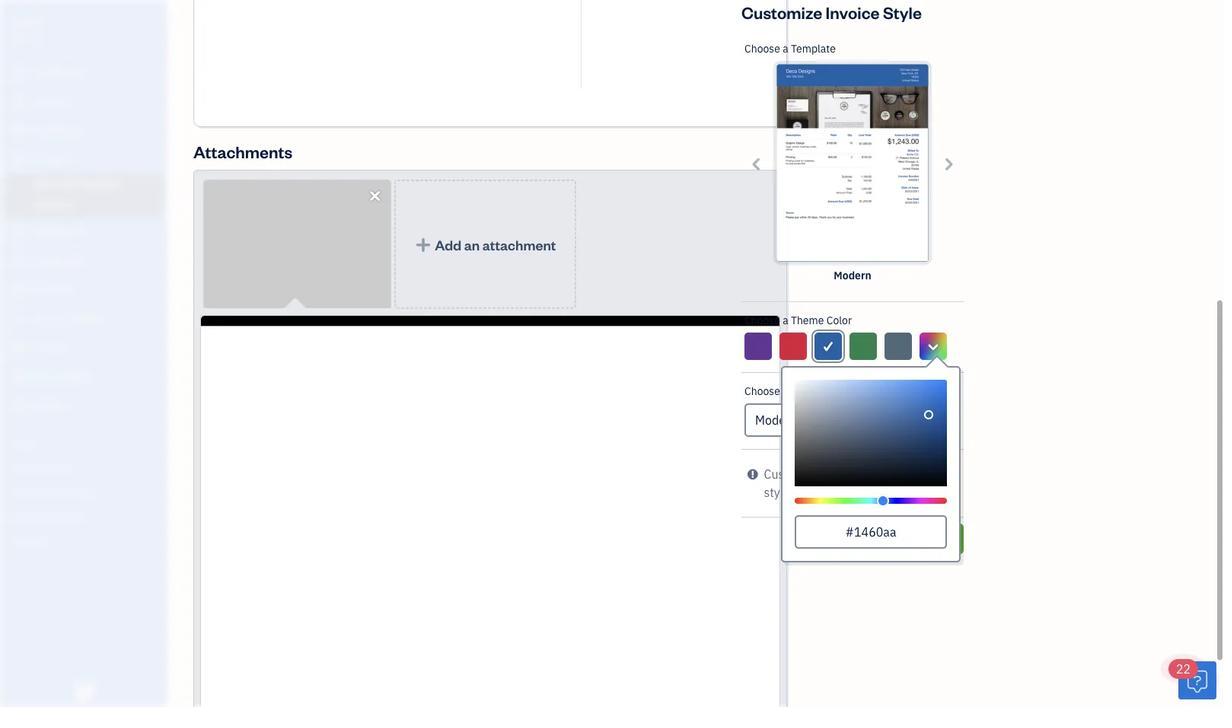 Task type: vqa. For each thing, say whether or not it's contained in the screenshot.
project image
yes



Task type: locate. For each thing, give the bounding box(es) containing it.
template
[[791, 41, 836, 56]]

1 a from the top
[[783, 41, 789, 56]]

chart image
[[10, 369, 28, 385]]

payment image
[[10, 225, 28, 240]]

2 choose from the top
[[745, 313, 780, 327]]

expense image
[[10, 254, 28, 269]]

2 vertical spatial choose
[[745, 384, 780, 398]]

a
[[783, 41, 789, 56], [783, 313, 789, 327], [783, 384, 789, 398]]

apple owner
[[12, 13, 45, 43]]

modern up color
[[834, 268, 872, 282]]

modern inside choose a template element
[[834, 268, 872, 282]]

3 choose from the top
[[745, 384, 780, 398]]

customize your logo and invoice style for all invoices
[[764, 466, 944, 501]]

estimate image
[[10, 124, 28, 139]]

0 vertical spatial invoice
[[826, 1, 880, 23]]

choose left font
[[745, 384, 780, 398]]

done
[[917, 530, 950, 548]]

0 vertical spatial choose
[[745, 41, 780, 56]]

1 choose from the top
[[745, 41, 780, 56]]

here
[[876, 485, 901, 501]]

22 button
[[1169, 659, 1217, 700]]

done button
[[903, 524, 964, 554]]

add an attachment button
[[394, 180, 576, 309]]

apps image
[[11, 437, 163, 449]]

cancel button
[[742, 524, 894, 554]]

customize inside customize your logo and invoice style for all invoices
[[764, 466, 821, 482]]

an
[[464, 235, 480, 253]]

your
[[824, 466, 848, 482]]

cancel
[[796, 530, 840, 548]]

2 vertical spatial a
[[783, 384, 789, 398]]

choose for choose a font
[[745, 384, 780, 398]]

choose left theme
[[745, 313, 780, 327]]

theme
[[791, 313, 824, 327]]

modern down choose a font
[[755, 412, 797, 428]]

saturation and brightness selector. use up, down, left and right arrow keys to select. application
[[795, 380, 947, 487]]

1 vertical spatial choose
[[745, 313, 780, 327]]

a left theme
[[783, 313, 789, 327]]

invoice left the 'style'
[[826, 1, 880, 23]]

report image
[[10, 398, 28, 413]]

style
[[883, 1, 922, 23]]

1 horizontal spatial invoice
[[904, 466, 944, 482]]

add an attachment
[[435, 235, 556, 253]]

0 vertical spatial a
[[783, 41, 789, 56]]

modern inside 'font' field
[[755, 412, 797, 428]]

customize up for
[[764, 466, 821, 482]]

here link
[[876, 485, 901, 501]]

money image
[[10, 340, 28, 356]]

customize up choose a template
[[742, 1, 822, 23]]

customize
[[742, 1, 822, 23], [764, 466, 821, 482]]

delete attachment image
[[367, 187, 383, 205]]

1 horizontal spatial modern
[[834, 268, 872, 282]]

3 a from the top
[[783, 384, 789, 398]]

style
[[764, 485, 790, 501]]

team members image
[[11, 461, 163, 474]]

exclamationcircle image
[[748, 465, 758, 484]]

choose left template on the right of page
[[745, 41, 780, 56]]

attachment
[[483, 235, 556, 253]]

1 vertical spatial a
[[783, 313, 789, 327]]

customize for customize your logo and invoice style for all invoices
[[764, 466, 821, 482]]

bank connections image
[[11, 510, 163, 522]]

customize invoice style
[[742, 1, 922, 23]]

invoice
[[826, 1, 880, 23], [904, 466, 944, 482]]

1 vertical spatial modern
[[755, 412, 797, 428]]

customize for customize invoice style
[[742, 1, 822, 23]]

settings image
[[11, 535, 163, 547]]

invoice right and
[[904, 466, 944, 482]]

add
[[435, 235, 461, 253]]

0 vertical spatial modern
[[834, 268, 872, 282]]

owner
[[12, 30, 40, 43]]

0 vertical spatial customize
[[742, 1, 822, 23]]

modern
[[834, 268, 872, 282], [755, 412, 797, 428]]

0 horizontal spatial modern
[[755, 412, 797, 428]]

Font field
[[745, 404, 961, 437]]

invoice inside customize your logo and invoice style for all invoices
[[904, 466, 944, 482]]

color
[[827, 313, 852, 327]]

2 a from the top
[[783, 313, 789, 327]]

a left template on the right of page
[[783, 41, 789, 56]]

1 vertical spatial customize
[[764, 466, 821, 482]]

project image
[[10, 282, 28, 298]]

choose
[[745, 41, 780, 56], [745, 313, 780, 327], [745, 384, 780, 398]]

a left font
[[783, 384, 789, 398]]

choose a font
[[745, 384, 813, 398]]

1 vertical spatial invoice
[[904, 466, 944, 482]]



Task type: describe. For each thing, give the bounding box(es) containing it.
apple
[[12, 13, 45, 29]]

choose a font element
[[742, 373, 964, 450]]

timer image
[[10, 311, 28, 327]]

client image
[[10, 95, 28, 110]]

a for theme
[[783, 313, 789, 327]]

for
[[793, 485, 808, 501]]

items and services image
[[11, 486, 163, 498]]

choose a template element
[[742, 30, 964, 302]]

saturation: 88. brightness: 67. image
[[924, 411, 934, 420]]

22
[[1176, 661, 1191, 677]]

next image
[[940, 155, 957, 172]]

a for template
[[783, 41, 789, 56]]

font
[[791, 384, 813, 398]]

previous image
[[748, 155, 766, 172]]

choose for choose a template
[[745, 41, 780, 56]]

custom image
[[927, 337, 941, 356]]

freshbooks image
[[72, 683, 96, 701]]

main element
[[0, 0, 206, 707]]

choose a theme color element
[[741, 302, 965, 563]]

logo
[[851, 466, 877, 482]]

0 horizontal spatial invoice
[[826, 1, 880, 23]]

choose a theme color
[[745, 313, 852, 327]]

all
[[811, 485, 824, 501]]

blue image
[[821, 337, 835, 356]]

plus image
[[415, 237, 432, 252]]

and
[[880, 466, 901, 482]]

dashboard image
[[10, 66, 28, 81]]

resource center badge image
[[1179, 662, 1217, 700]]

invoice image
[[10, 153, 28, 168]]

attachments
[[193, 140, 293, 162]]

a for font
[[783, 384, 789, 398]]

Color value field text field
[[795, 515, 947, 549]]

choose for choose a theme color
[[745, 313, 780, 327]]

choose a template
[[745, 41, 836, 56]]

invoices
[[827, 485, 873, 501]]

resume.pdf image
[[201, 326, 780, 707]]



